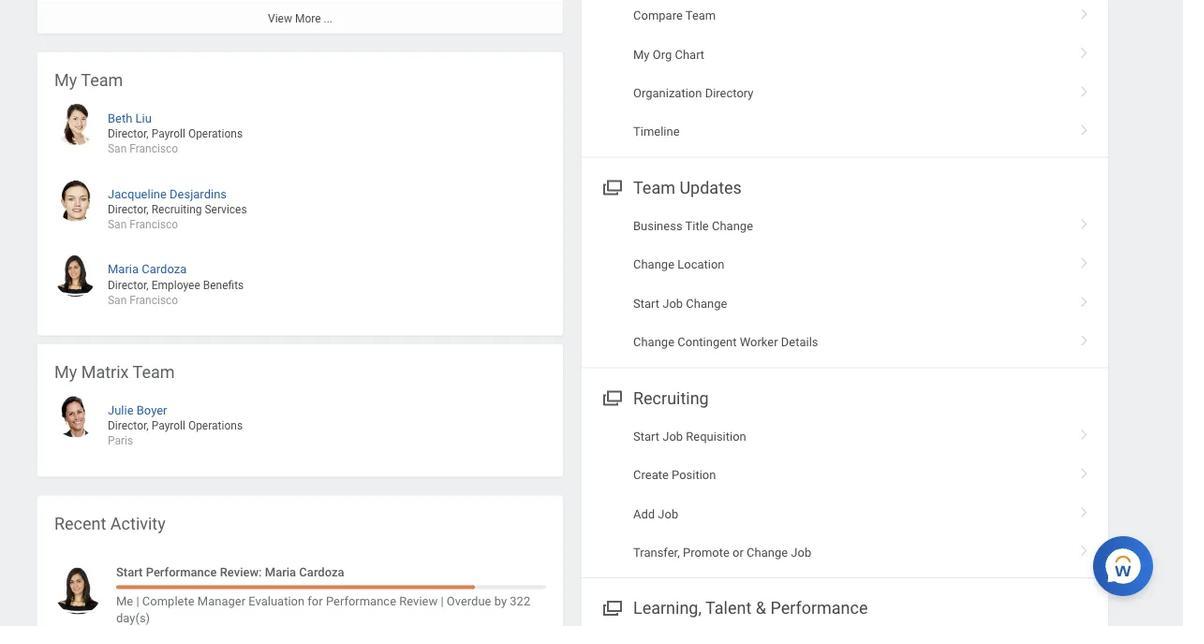 Task type: locate. For each thing, give the bounding box(es) containing it.
payroll down boyer in the bottom of the page
[[151, 420, 185, 433]]

0 horizontal spatial |
[[136, 595, 139, 609]]

menu group image
[[599, 174, 624, 199]]

team up beth
[[81, 70, 123, 90]]

julie boyer list item
[[54, 396, 546, 449]]

business title change link
[[582, 207, 1108, 246]]

1 vertical spatial start
[[633, 429, 659, 444]]

team inside my team element
[[81, 70, 123, 90]]

operations inside director, payroll operations san francisco
[[188, 127, 243, 141]]

operations for beth liu
[[188, 127, 243, 141]]

director, down the beth liu
[[108, 127, 149, 141]]

francisco down liu
[[129, 142, 178, 156]]

2 menu group image from the top
[[599, 595, 624, 620]]

1 chevron right image from the top
[[1073, 2, 1097, 21]]

performance right for
[[326, 595, 396, 609]]

location
[[678, 258, 725, 272]]

director, for beth
[[108, 127, 149, 141]]

start up the create
[[633, 429, 659, 444]]

2 chevron right image from the top
[[1073, 79, 1097, 98]]

1 operations from the top
[[188, 127, 243, 141]]

my for my org chart
[[633, 47, 650, 61]]

director,
[[108, 127, 149, 141], [108, 203, 149, 216], [108, 279, 149, 292], [108, 420, 149, 433]]

san
[[108, 142, 127, 156], [108, 218, 127, 231], [108, 294, 127, 307]]

maria up evaluation
[[265, 565, 296, 579]]

julie
[[108, 403, 134, 417]]

list containing business title change
[[582, 207, 1108, 362]]

0 vertical spatial operations
[[188, 127, 243, 141]]

list containing start job requisition
[[582, 417, 1108, 572]]

job for add job
[[658, 507, 678, 521]]

job inside "link"
[[658, 507, 678, 521]]

1 vertical spatial francisco
[[129, 218, 178, 231]]

cardoza up for
[[299, 565, 344, 579]]

chevron right image inside start job change 'link'
[[1073, 290, 1097, 309]]

director, recruiting services san francisco
[[108, 203, 247, 231]]

team up chart
[[685, 8, 716, 22]]

my
[[633, 47, 650, 61], [54, 70, 77, 90], [54, 363, 77, 382]]

0 vertical spatial my
[[633, 47, 650, 61]]

francisco down jacqueline desjardins
[[129, 218, 178, 231]]

list containing beth liu
[[54, 94, 546, 321]]

my matrix team
[[54, 363, 175, 382]]

1 vertical spatial menu group image
[[599, 595, 624, 620]]

maria
[[108, 262, 139, 276], [265, 565, 296, 579]]

chevron right image for add job
[[1073, 501, 1097, 519]]

recent activity
[[54, 514, 166, 534]]

| right review
[[441, 595, 444, 609]]

start for start job requisition
[[633, 429, 659, 444]]

create
[[633, 468, 669, 482]]

0 horizontal spatial cardoza
[[142, 262, 187, 276]]

san inside director, payroll operations san francisco
[[108, 142, 127, 156]]

start inside recent activity 'element'
[[116, 565, 143, 579]]

chevron right image inside compare team link
[[1073, 2, 1097, 21]]

0 horizontal spatial performance
[[146, 565, 217, 579]]

1 vertical spatial payroll
[[151, 420, 185, 433]]

recruiting up start job requisition
[[633, 389, 709, 408]]

job for start job requisition
[[662, 429, 683, 444]]

2 vertical spatial start
[[116, 565, 143, 579]]

cardoza up 'employee'
[[142, 262, 187, 276]]

job inside 'link'
[[662, 297, 683, 311]]

2 director, from the top
[[108, 203, 149, 216]]

san down maria cardoza link
[[108, 294, 127, 307]]

timeline
[[633, 125, 680, 139]]

chevron right image inside create position link
[[1073, 462, 1097, 480]]

menu group image
[[599, 384, 624, 410], [599, 595, 624, 620]]

matrix
[[81, 363, 129, 382]]

cardoza
[[142, 262, 187, 276], [299, 565, 344, 579]]

start job change
[[633, 297, 727, 311]]

talent
[[705, 599, 752, 619]]

jacqueline desjardins link
[[108, 183, 227, 201]]

change down start job change
[[633, 335, 675, 349]]

liu
[[135, 111, 152, 125]]

director, inside director, payroll operations san francisco
[[108, 127, 149, 141]]

4 chevron right image from the top
[[1073, 251, 1097, 270]]

me  |  complete manager evaluation for performance review  |  overdue by 322 day(s)
[[116, 595, 530, 625]]

more
[[295, 12, 321, 25]]

0 vertical spatial payroll
[[151, 127, 185, 141]]

1 director, from the top
[[108, 127, 149, 141]]

start down change location
[[633, 297, 659, 311]]

0 horizontal spatial recruiting
[[151, 203, 202, 216]]

chevron right image inside organization directory link
[[1073, 79, 1097, 98]]

3 chevron right image from the top
[[1073, 329, 1097, 347]]

1 payroll from the top
[[151, 127, 185, 141]]

0 vertical spatial san
[[108, 142, 127, 156]]

job up create position
[[662, 429, 683, 444]]

my inside list
[[633, 47, 650, 61]]

updates
[[680, 178, 742, 198]]

san inside director, recruiting services san francisco
[[108, 218, 127, 231]]

team inside compare team link
[[685, 8, 716, 22]]

chevron right image inside start job requisition link
[[1073, 423, 1097, 442]]

|
[[136, 595, 139, 609], [441, 595, 444, 609]]

francisco inside director, recruiting services san francisco
[[129, 218, 178, 231]]

director, down jacqueline
[[108, 203, 149, 216]]

timeline link
[[582, 113, 1108, 151]]

my team element
[[37, 52, 563, 336]]

francisco inside maria cardoza director, employee benefits san francisco
[[129, 294, 178, 307]]

2 francisco from the top
[[129, 218, 178, 231]]

beth liu
[[108, 111, 152, 125]]

chevron right image
[[1073, 2, 1097, 21], [1073, 79, 1097, 98], [1073, 212, 1097, 231], [1073, 251, 1097, 270], [1073, 290, 1097, 309], [1073, 462, 1097, 480], [1073, 501, 1097, 519]]

0 vertical spatial francisco
[[129, 142, 178, 156]]

2 vertical spatial san
[[108, 294, 127, 307]]

jacqueline desjardins list item
[[54, 179, 546, 232]]

1 francisco from the top
[[129, 142, 178, 156]]

chevron right image inside "change contingent worker details" link
[[1073, 329, 1097, 347]]

3 san from the top
[[108, 294, 127, 307]]

francisco
[[129, 142, 178, 156], [129, 218, 178, 231], [129, 294, 178, 307]]

change up contingent
[[686, 297, 727, 311]]

position
[[672, 468, 716, 482]]

my org chart link
[[582, 35, 1108, 74]]

menu group image for recruiting
[[599, 384, 624, 410]]

team
[[685, 8, 716, 22], [81, 70, 123, 90], [633, 178, 675, 198], [133, 363, 175, 382]]

start job requisition link
[[582, 417, 1108, 456]]

0 vertical spatial start
[[633, 297, 659, 311]]

0 vertical spatial cardoza
[[142, 262, 187, 276]]

recent
[[54, 514, 106, 534]]

me
[[116, 595, 133, 609]]

4 chevron right image from the top
[[1073, 423, 1097, 442]]

payroll inside director, payroll operations paris
[[151, 420, 185, 433]]

director, inside director, payroll operations paris
[[108, 420, 149, 433]]

chevron right image inside add job "link"
[[1073, 501, 1097, 519]]

1 vertical spatial my
[[54, 70, 77, 90]]

5 chevron right image from the top
[[1073, 539, 1097, 558]]

change location
[[633, 258, 725, 272]]

operations
[[188, 127, 243, 141], [188, 420, 243, 433]]

employee
[[151, 279, 200, 292]]

1 vertical spatial cardoza
[[299, 565, 344, 579]]

3 director, from the top
[[108, 279, 149, 292]]

recruiting down jacqueline desjardins
[[151, 203, 202, 216]]

3 chevron right image from the top
[[1073, 212, 1097, 231]]

director, down maria cardoza link
[[108, 279, 149, 292]]

job right add
[[658, 507, 678, 521]]

my for my matrix team
[[54, 363, 77, 382]]

recruiting
[[151, 203, 202, 216], [633, 389, 709, 408]]

1 horizontal spatial |
[[441, 595, 444, 609]]

start up me
[[116, 565, 143, 579]]

maria down director, recruiting services san francisco at the top left
[[108, 262, 139, 276]]

recent activity element
[[37, 496, 563, 627]]

0 horizontal spatial maria
[[108, 262, 139, 276]]

1 menu group image from the top
[[599, 384, 624, 410]]

performance inside me  |  complete manager evaluation for performance review  |  overdue by 322 day(s)
[[326, 595, 396, 609]]

3 francisco from the top
[[129, 294, 178, 307]]

6 chevron right image from the top
[[1073, 462, 1097, 480]]

learning,
[[633, 599, 702, 619]]

2 vertical spatial my
[[54, 363, 77, 382]]

menu group image for learning, talent & performance
[[599, 595, 624, 620]]

chevron right image for start job change
[[1073, 290, 1097, 309]]

san down jacqueline
[[108, 218, 127, 231]]

create position
[[633, 468, 716, 482]]

start
[[633, 297, 659, 311], [633, 429, 659, 444], [116, 565, 143, 579]]

create position link
[[582, 456, 1108, 495]]

1 chevron right image from the top
[[1073, 41, 1097, 59]]

promote
[[683, 546, 730, 560]]

1 vertical spatial recruiting
[[633, 389, 709, 408]]

1 vertical spatial operations
[[188, 420, 243, 433]]

list inside my team element
[[54, 94, 546, 321]]

0 vertical spatial recruiting
[[151, 203, 202, 216]]

chevron right image inside transfer, promote or change job link
[[1073, 539, 1097, 558]]

| right me
[[136, 595, 139, 609]]

chevron right image inside the timeline link
[[1073, 118, 1097, 137]]

job
[[662, 297, 683, 311], [662, 429, 683, 444], [658, 507, 678, 521], [791, 546, 811, 560]]

add
[[633, 507, 655, 521]]

san inside maria cardoza director, employee benefits san francisco
[[108, 294, 127, 307]]

team up boyer in the bottom of the page
[[133, 363, 175, 382]]

change right title
[[712, 219, 753, 233]]

1 horizontal spatial maria
[[265, 565, 296, 579]]

7 chevron right image from the top
[[1073, 501, 1097, 519]]

my org chart
[[633, 47, 705, 61]]

job down change location
[[662, 297, 683, 311]]

director, inside director, recruiting services san francisco
[[108, 203, 149, 216]]

1 horizontal spatial performance
[[326, 595, 396, 609]]

directory
[[705, 86, 754, 100]]

san down beth
[[108, 142, 127, 156]]

0 vertical spatial menu group image
[[599, 384, 624, 410]]

performance up "complete"
[[146, 565, 217, 579]]

director, for jacqueline
[[108, 203, 149, 216]]

francisco down 'employee'
[[129, 294, 178, 307]]

1 vertical spatial maria
[[265, 565, 296, 579]]

list
[[582, 0, 1108, 151], [54, 94, 546, 321], [582, 207, 1108, 362], [582, 417, 1108, 572]]

2 vertical spatial francisco
[[129, 294, 178, 307]]

julie boyer
[[108, 403, 167, 417]]

start performance review:  maria cardoza
[[116, 565, 344, 579]]

4 director, from the top
[[108, 420, 149, 433]]

1 vertical spatial san
[[108, 218, 127, 231]]

director, up paris
[[108, 420, 149, 433]]

francisco for desjardins
[[129, 218, 178, 231]]

jacqueline desjardins
[[108, 187, 227, 201]]

chevron right image for change location
[[1073, 251, 1097, 270]]

2 operations from the top
[[188, 420, 243, 433]]

or
[[733, 546, 744, 560]]

2 san from the top
[[108, 218, 127, 231]]

5 chevron right image from the top
[[1073, 290, 1097, 309]]

payroll for boyer
[[151, 420, 185, 433]]

team inside my matrix team element
[[133, 363, 175, 382]]

start inside 'link'
[[633, 297, 659, 311]]

activity
[[110, 514, 166, 534]]

director, inside maria cardoza director, employee benefits san francisco
[[108, 279, 149, 292]]

performance right &
[[770, 599, 868, 619]]

chevron right image for business title change
[[1073, 212, 1097, 231]]

francisco inside director, payroll operations san francisco
[[129, 142, 178, 156]]

1 horizontal spatial cardoza
[[299, 565, 344, 579]]

2 chevron right image from the top
[[1073, 118, 1097, 137]]

2 horizontal spatial performance
[[770, 599, 868, 619]]

chevron right image inside change location link
[[1073, 251, 1097, 270]]

overdue
[[447, 595, 491, 609]]

chevron right image inside business title change link
[[1073, 212, 1097, 231]]

0 vertical spatial maria
[[108, 262, 139, 276]]

chart
[[675, 47, 705, 61]]

change
[[712, 219, 753, 233], [633, 258, 675, 272], [686, 297, 727, 311], [633, 335, 675, 349], [747, 546, 788, 560]]

payroll down liu
[[151, 127, 185, 141]]

organization
[[633, 86, 702, 100]]

1 san from the top
[[108, 142, 127, 156]]

chevron right image
[[1073, 41, 1097, 59], [1073, 118, 1097, 137], [1073, 329, 1097, 347], [1073, 423, 1097, 442], [1073, 539, 1097, 558]]

operations inside director, payroll operations paris
[[188, 420, 243, 433]]

2 payroll from the top
[[151, 420, 185, 433]]

performance
[[146, 565, 217, 579], [326, 595, 396, 609], [770, 599, 868, 619]]

payroll inside director, payroll operations san francisco
[[151, 127, 185, 141]]



Task type: vqa. For each thing, say whether or not it's contained in the screenshot.
contingent
yes



Task type: describe. For each thing, give the bounding box(es) containing it.
chevron right image for compare team
[[1073, 2, 1097, 21]]

chevron right image for compare team
[[1073, 118, 1097, 137]]

job for start job change
[[662, 297, 683, 311]]

services
[[205, 203, 247, 216]]

day(s)
[[116, 611, 150, 625]]

team updates
[[633, 178, 742, 198]]

complete
[[142, 595, 194, 609]]

chevron right image for business title change
[[1073, 329, 1097, 347]]

job down add job "link"
[[791, 546, 811, 560]]

change right the 'or'
[[747, 546, 788, 560]]

1 horizontal spatial recruiting
[[633, 389, 709, 408]]

transfer,
[[633, 546, 680, 560]]

add job link
[[582, 495, 1108, 534]]

chevron right image for create position
[[1073, 462, 1097, 480]]

org
[[653, 47, 672, 61]]

chevron right image for organization directory
[[1073, 79, 1097, 98]]

compare team
[[633, 8, 716, 22]]

transfer, promote or change job link
[[582, 534, 1108, 572]]

2 | from the left
[[441, 595, 444, 609]]

my matrix team element
[[37, 344, 563, 477]]

maria cardoza list item
[[54, 255, 546, 308]]

cardoza inside recent activity 'element'
[[299, 565, 344, 579]]

start for start performance review:  maria cardoza
[[116, 565, 143, 579]]

compare
[[633, 8, 683, 22]]

1 | from the left
[[136, 595, 139, 609]]

maria inside maria cardoza director, employee benefits san francisco
[[108, 262, 139, 276]]

requisition
[[686, 429, 746, 444]]

maria inside recent activity 'element'
[[265, 565, 296, 579]]

review:
[[220, 565, 262, 579]]

organization directory link
[[582, 74, 1108, 113]]

maria cardoza director, employee benefits san francisco
[[108, 262, 244, 307]]

worker
[[740, 335, 778, 349]]

chevron right image for start job requisition
[[1073, 539, 1097, 558]]

san for beth liu
[[108, 142, 127, 156]]

view more ... link
[[37, 2, 563, 33]]

jacqueline
[[108, 187, 167, 201]]

change location link
[[582, 246, 1108, 284]]

compare team link
[[582, 0, 1108, 35]]

change down business
[[633, 258, 675, 272]]

benefits
[[203, 279, 244, 292]]

organization directory
[[633, 86, 754, 100]]

manager
[[197, 595, 245, 609]]

review
[[399, 595, 438, 609]]

change contingent worker details link
[[582, 323, 1108, 362]]

start for start job change
[[633, 297, 659, 311]]

transfer, promote or change job
[[633, 546, 811, 560]]

francisco for liu
[[129, 142, 178, 156]]

view
[[268, 12, 292, 25]]

desjardins
[[170, 187, 227, 201]]

my for my team
[[54, 70, 77, 90]]

my team
[[54, 70, 123, 90]]

julie boyer link
[[108, 400, 167, 417]]

change contingent worker details
[[633, 335, 818, 349]]

recruiting inside director, recruiting services san francisco
[[151, 203, 202, 216]]

operations for julie boyer
[[188, 420, 243, 433]]

learning, talent & performance
[[633, 599, 868, 619]]

...
[[324, 12, 333, 25]]

team up business
[[633, 178, 675, 198]]

cardoza inside maria cardoza director, employee benefits san francisco
[[142, 262, 187, 276]]

director, payroll operations paris
[[108, 420, 243, 448]]

for
[[308, 595, 323, 609]]

boyer
[[137, 403, 167, 417]]

322
[[510, 595, 530, 609]]

beth liu link
[[108, 107, 152, 125]]

director, for julie
[[108, 420, 149, 433]]

by
[[494, 595, 507, 609]]

contingent
[[678, 335, 737, 349]]

beth liu list item
[[54, 104, 546, 157]]

evaluation
[[248, 595, 305, 609]]

start job requisition
[[633, 429, 746, 444]]

details
[[781, 335, 818, 349]]

payroll for liu
[[151, 127, 185, 141]]

business
[[633, 219, 682, 233]]

paris
[[108, 435, 133, 448]]

&
[[756, 599, 766, 619]]

start job change link
[[582, 284, 1108, 323]]

title
[[685, 219, 709, 233]]

list containing compare team
[[582, 0, 1108, 151]]

view more ...
[[268, 12, 333, 25]]

beth
[[108, 111, 132, 125]]

director, payroll operations san francisco
[[108, 127, 243, 156]]

chevron right image inside my org chart link
[[1073, 41, 1097, 59]]

maria cardoza link
[[108, 258, 187, 276]]

demo_f070.png image
[[54, 567, 102, 615]]

add job
[[633, 507, 678, 521]]

business title change
[[633, 219, 753, 233]]

change inside 'link'
[[686, 297, 727, 311]]

san for jacqueline desjardins
[[108, 218, 127, 231]]



